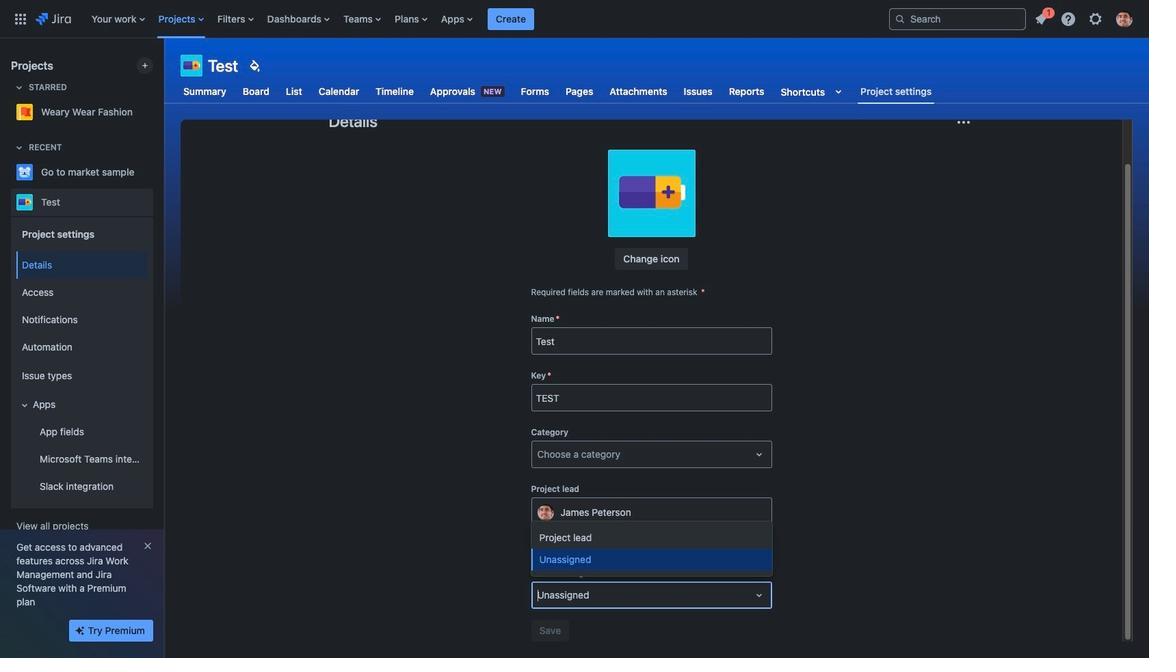 Task type: describe. For each thing, give the bounding box(es) containing it.
create project image
[[140, 60, 151, 71]]

notifications image
[[1033, 11, 1050, 27]]

sidebar navigation image
[[149, 55, 179, 82]]

0 horizontal spatial list
[[85, 0, 879, 38]]

1 group from the top
[[14, 216, 148, 509]]

2 group from the top
[[14, 248, 148, 505]]

add to starred image
[[149, 164, 166, 181]]

Search field
[[890, 8, 1026, 30]]

your profile and settings image
[[1117, 11, 1133, 27]]

1 horizontal spatial list
[[1029, 5, 1141, 31]]

add to starred image
[[149, 194, 166, 211]]

project avatar image
[[608, 150, 696, 237]]

remove from starred image
[[149, 104, 166, 120]]



Task type: locate. For each thing, give the bounding box(es) containing it.
collapse starred projects image
[[11, 79, 27, 96]]

None text field
[[538, 589, 540, 603]]

help image
[[1061, 11, 1077, 27]]

expand image
[[16, 398, 33, 414]]

set project background image
[[247, 57, 263, 74]]

banner
[[0, 0, 1150, 38]]

list
[[85, 0, 879, 38], [1029, 5, 1141, 31]]

1 vertical spatial open image
[[751, 588, 767, 604]]

tab list
[[172, 79, 943, 104]]

1 horizontal spatial list item
[[1029, 5, 1055, 30]]

None text field
[[538, 448, 540, 462]]

appswitcher icon image
[[12, 11, 29, 27]]

0 horizontal spatial list item
[[488, 0, 534, 38]]

open image
[[751, 447, 767, 463], [751, 588, 767, 604]]

0 vertical spatial open image
[[751, 447, 767, 463]]

group
[[14, 216, 148, 509], [14, 248, 148, 505]]

1 open image from the top
[[751, 447, 767, 463]]

more image
[[956, 114, 972, 131]]

search image
[[895, 13, 906, 24]]

None field
[[532, 329, 772, 354], [532, 386, 772, 411], [532, 329, 772, 354], [532, 386, 772, 411]]

close premium upgrade banner image
[[142, 541, 153, 552]]

jira image
[[36, 11, 71, 27], [36, 11, 71, 27]]

collapse recent projects image
[[11, 140, 27, 156]]

settings image
[[1088, 11, 1104, 27]]

list item inside list
[[1029, 5, 1055, 30]]

list item
[[488, 0, 534, 38], [1029, 5, 1055, 30]]

2 open image from the top
[[751, 588, 767, 604]]

None search field
[[890, 8, 1026, 30]]

primary element
[[8, 0, 879, 38]]



Task type: vqa. For each thing, say whether or not it's contained in the screenshot.
Your profile and settings image
yes



